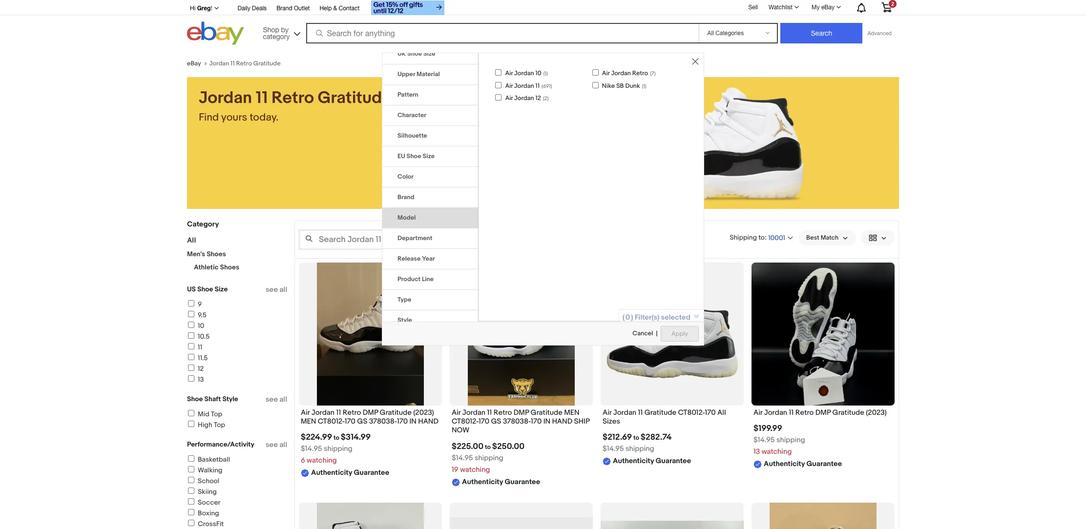 Task type: describe. For each thing, give the bounding box(es) containing it.
product line
[[398, 276, 434, 284]]

jordan for air jordan 11 retro dmp gratitude men ct8012-170 gs 378038-170 in hand ship now
[[463, 408, 486, 418]]

to for $224.99
[[334, 435, 340, 442]]

watching for $250.00
[[460, 465, 490, 475]]

uk shoe size
[[398, 50, 436, 58]]

shipping for $282.74
[[626, 445, 655, 454]]

my ebay link
[[807, 1, 846, 13]]

shipping for $314.99
[[324, 445, 353, 454]]

11 inside jordan 11 retro gratitude find yours today.
[[256, 88, 268, 108]]

air jordan 11 retro dmp gratitude men ct8012-170 gs 378038-170 in hand ship now link
[[452, 408, 591, 438]]

shoe up mid top option
[[187, 395, 203, 404]]

jordan 11 retro gratitude
[[209, 60, 281, 67]]

material
[[417, 71, 440, 78]]

air for air jordan 11 gratitude ct8012-170  all sizes
[[603, 408, 612, 418]]

11 inside air jordan 11 retro dmp gratitude (2023) men ct8012-170 gs 378038-170 in hand
[[336, 408, 341, 418]]

0 vertical spatial shoes
[[207, 250, 226, 258]]

sb
[[617, 82, 624, 90]]

watching for $314.99
[[307, 457, 337, 466]]

(2023) for shipping
[[866, 408, 887, 418]]

6
[[301, 457, 305, 466]]

line
[[422, 276, 434, 284]]

air jordan 11 retro dmp gratitude (2023) men ct8012-170 gs 378038-170 in hand image
[[317, 263, 424, 406]]

cancel button
[[632, 326, 654, 343]]

soccer link
[[187, 499, 221, 507]]

dmp for $250.00
[[514, 408, 529, 418]]

brand for brand outlet
[[277, 5, 292, 12]]

high
[[198, 421, 212, 429]]

) for air jordan 11
[[551, 83, 552, 89]]

close image
[[692, 58, 699, 65]]

11.5 link
[[187, 354, 208, 363]]

air jordan 10 ( 1 )
[[505, 70, 548, 77]]

jordan for air jordan 11 retro dmp gratitude (2023) men ct8012-170 gs 378038-170 in hand
[[312, 408, 335, 418]]

air jordan 11 retro dmp gratitude men ct8012-170 gs 378038-170 in hand ship now image
[[468, 263, 575, 406]]

12 link
[[187, 365, 204, 373]]

watchlist link
[[764, 1, 804, 13]]

gratitude inside air jordan 11 retro dmp gratitude men ct8012-170 gs 378038-170 in hand ship now
[[531, 408, 563, 418]]

daily
[[238, 5, 251, 12]]

men inside air jordan 11 retro dmp gratitude men ct8012-170 gs 378038-170 in hand ship now
[[564, 408, 580, 418]]

dmp for $314.99
[[363, 408, 378, 418]]

ebay link
[[187, 60, 209, 67]]

upper
[[398, 71, 415, 78]]

11 link
[[187, 343, 202, 352]]

9
[[198, 300, 202, 309]]

crossfit
[[198, 520, 224, 529]]

see all button for size
[[266, 285, 287, 295]]

today.
[[250, 111, 279, 124]]

help
[[320, 5, 332, 12]]

daily deals
[[238, 5, 267, 12]]

2
[[545, 95, 548, 102]]

now
[[452, 426, 470, 436]]

air jordan retro ( 7 )
[[602, 70, 656, 77]]

authenticity guarantee for $250.00
[[462, 478, 540, 487]]

hand inside air jordan 11 retro dmp gratitude men ct8012-170 gs 378038-170 in hand ship now
[[552, 417, 573, 427]]

1 vertical spatial shoes
[[220, 263, 239, 272]]

yours
[[221, 111, 247, 124]]

hand inside air jordan 11 retro dmp gratitude (2023) men ct8012-170 gs 378038-170 in hand
[[418, 417, 439, 427]]

walking link
[[187, 467, 222, 475]]

banner containing sell
[[187, 0, 899, 47]]

gs inside air jordan 11 retro dmp gratitude (2023) men ct8012-170 gs 378038-170 in hand
[[357, 417, 368, 427]]

department
[[398, 235, 433, 243]]

gs inside air jordan 11 retro dmp gratitude men ct8012-170 gs 378038-170 in hand ship now
[[491, 417, 502, 427]]

Boxing checkbox
[[188, 510, 194, 516]]

Mid Top checkbox
[[188, 410, 194, 417]]

ship
[[574, 417, 590, 427]]

170 inside air jordan 11 gratitude ct8012-170  all sizes
[[705, 408, 716, 418]]

authenticity down $212.69 to $282.74 $14.95 shipping
[[613, 457, 654, 466]]

walking
[[198, 467, 222, 475]]

authenticity for $314.99
[[311, 469, 352, 478]]

basketball
[[198, 456, 230, 464]]

size for eu shoe size
[[423, 153, 435, 160]]

retro right ebay link
[[236, 60, 252, 67]]

shoe for us
[[197, 285, 213, 294]]

Walking checkbox
[[188, 467, 194, 473]]

19
[[452, 465, 459, 475]]

jordan 11 retro gratitude find yours today.
[[199, 88, 392, 124]]

see for size
[[266, 285, 278, 295]]

13 checkbox
[[188, 376, 194, 382]]

$212.69
[[603, 433, 632, 443]]

color
[[398, 173, 414, 181]]

contact
[[339, 5, 360, 12]]

product
[[398, 276, 421, 284]]

performance/activity
[[187, 441, 254, 449]]

guarantee for $314.99
[[354, 469, 389, 478]]

retro inside air jordan 11 retro dmp gratitude men ct8012-170 gs 378038-170 in hand ship now
[[494, 408, 512, 418]]

advanced link
[[863, 23, 897, 43]]

ct8012- inside air jordan 11 gratitude ct8012-170  all sizes
[[678, 408, 705, 418]]

nike sb dunk ( 1 )
[[602, 82, 647, 90]]

all men's shoes athletic shoes
[[187, 236, 239, 272]]

jordan for air jordan 11 retro dmp gratitude (2023)
[[765, 408, 788, 418]]

brand outlet
[[277, 5, 310, 12]]

my
[[812, 4, 820, 11]]

10 checkbox
[[188, 322, 194, 328]]

9.5 link
[[187, 311, 207, 320]]

us shoe size
[[187, 285, 228, 294]]

shipping for $250.00
[[475, 454, 504, 463]]

see all for style
[[266, 395, 287, 405]]

guarantee for $250.00
[[505, 478, 540, 487]]

jordan for air jordan 11 gratitude ct8012-170  all sizes
[[614, 408, 637, 418]]

help & contact
[[320, 5, 360, 12]]

retro left 7
[[633, 70, 648, 77]]

$199.99 $14.95 shipping 13 watching
[[754, 424, 806, 457]]

us
[[187, 285, 196, 294]]

see for style
[[266, 395, 278, 405]]

authenticity guarantee for shipping
[[764, 460, 842, 469]]

eu
[[398, 153, 405, 160]]

mid
[[198, 410, 209, 419]]

$14.95 for $250.00
[[452, 454, 473, 463]]

school link
[[187, 477, 219, 486]]

$224.99 to $314.99 $14.95 shipping 6 watching
[[301, 433, 371, 466]]

air jordan 11 retro dmp gratitude (2023) men ct8012-170 gs 378038-170 in hand link
[[301, 408, 440, 429]]

help & contact link
[[320, 3, 360, 14]]

gratitude inside jordan 11 retro gratitude find yours today.
[[318, 88, 392, 108]]

1 for 10
[[545, 71, 547, 77]]

9.5 checkbox
[[188, 311, 194, 318]]

shoe for eu
[[407, 153, 421, 160]]

$212.69 to $282.74 $14.95 shipping
[[603, 433, 672, 454]]

athletic
[[194, 263, 219, 272]]

$14.95 inside $199.99 $14.95 shipping 13 watching
[[754, 436, 775, 445]]

sell link
[[744, 4, 763, 11]]

0 horizontal spatial 10
[[198, 322, 204, 330]]

) for air jordan 12
[[548, 95, 549, 102]]

authenticity guarantee down $212.69 to $282.74 $14.95 shipping
[[613, 457, 691, 466]]

(2023) for $314.99
[[413, 408, 434, 418]]

size 12 - jordan 11 retro mid defining moments image
[[317, 503, 424, 530]]

men's
[[187, 250, 205, 258]]

nike jordan air jordan 11 "gratitude" dmp white black ct8012-170 men's sneakers image
[[601, 521, 744, 530]]

upper material
[[398, 71, 440, 78]]

0 vertical spatial 13
[[198, 376, 204, 384]]

retro inside jordan 11 retro gratitude find yours today.
[[272, 88, 314, 108]]

$14.95 for $314.99
[[301, 445, 322, 454]]

soccer
[[198, 499, 221, 507]]

nike air jordan 11 retro dmp gratitude 2023 (ct8012-170) image
[[770, 503, 877, 530]]

Basketball checkbox
[[188, 456, 194, 462]]

daily deals link
[[238, 3, 267, 14]]

to for $212.69
[[634, 435, 640, 442]]

( for air jordan retro
[[650, 71, 652, 77]]

10 link
[[187, 322, 204, 330]]

ebay inside "account" navigation
[[822, 4, 835, 11]]

all for size
[[280, 285, 287, 295]]

watchlist
[[769, 4, 793, 11]]

1 vertical spatial style
[[223, 395, 238, 404]]

10.5 link
[[187, 333, 210, 341]]

air for air jordan retro ( 7 )
[[602, 70, 610, 77]]

air jordan 12 ( 2 )
[[505, 94, 549, 102]]



Task type: locate. For each thing, give the bounding box(es) containing it.
0 vertical spatial see all button
[[266, 285, 287, 295]]

retro up today.
[[272, 88, 314, 108]]

gratitude inside air jordan 11 gratitude ct8012-170  all sizes
[[645, 408, 677, 418]]

1 hand from the left
[[418, 417, 439, 427]]

(2023) inside air jordan 11 retro dmp gratitude (2023) men ct8012-170 gs 378038-170 in hand
[[413, 408, 434, 418]]

air inside air jordan 11 retro dmp gratitude men ct8012-170 gs 378038-170 in hand ship now
[[452, 408, 461, 418]]

(2023)
[[413, 408, 434, 418], [866, 408, 887, 418]]

) inside air jordan retro ( 7 )
[[655, 71, 656, 77]]

shipping down $314.99 on the left bottom of page
[[324, 445, 353, 454]]

0 horizontal spatial watching
[[307, 457, 337, 466]]

authenticity down $199.99 $14.95 shipping 13 watching at the right of the page
[[764, 460, 805, 469]]

jordan for air jordan 10 ( 1 )
[[515, 70, 534, 77]]

1 horizontal spatial 13
[[754, 448, 760, 457]]

2 378038- from the left
[[503, 417, 531, 427]]

0 horizontal spatial hand
[[418, 417, 439, 427]]

air up the nike
[[602, 70, 610, 77]]

691
[[543, 83, 551, 89]]

1 horizontal spatial 1
[[644, 83, 645, 89]]

authenticity for $250.00
[[462, 478, 503, 487]]

2 gs from the left
[[491, 417, 502, 427]]

0 horizontal spatial gs
[[357, 417, 368, 427]]

crossfit link
[[187, 520, 224, 529]]

ebay
[[822, 4, 835, 11], [187, 60, 201, 67]]

1 all from the top
[[280, 285, 287, 295]]

all
[[187, 236, 196, 245], [718, 408, 726, 418]]

2 in from the left
[[544, 417, 551, 427]]

1 horizontal spatial gs
[[491, 417, 502, 427]]

$14.95 inside $212.69 to $282.74 $14.95 shipping
[[603, 445, 624, 454]]

ct8012- inside air jordan 11 retro dmp gratitude men ct8012-170 gs 378038-170 in hand ship now
[[452, 417, 479, 427]]

0 horizontal spatial 12
[[198, 365, 204, 373]]

1 horizontal spatial all
[[718, 408, 726, 418]]

1 horizontal spatial (2023)
[[866, 408, 887, 418]]

shipping
[[777, 436, 806, 445], [324, 445, 353, 454], [626, 445, 655, 454], [475, 454, 504, 463]]

$14.95 down $225.00 in the bottom left of the page
[[452, 454, 473, 463]]

size for uk shoe size
[[424, 50, 436, 58]]

top up high top
[[211, 410, 222, 419]]

1 (2023) from the left
[[413, 408, 434, 418]]

character
[[398, 112, 427, 119]]

) inside air jordan 11 ( 691 )
[[551, 83, 552, 89]]

authenticity down $225.00 to $250.00 $14.95 shipping 19 watching
[[462, 478, 503, 487]]

shoe right uk
[[407, 50, 422, 58]]

9 link
[[187, 300, 202, 309]]

boxing link
[[187, 510, 219, 518]]

1 vertical spatial size
[[423, 153, 435, 160]]

378038- inside air jordan 11 retro dmp gratitude (2023) men ct8012-170 gs 378038-170 in hand
[[369, 417, 397, 427]]

378038- up $314.99 on the left bottom of page
[[369, 417, 397, 427]]

0 vertical spatial all
[[280, 285, 287, 295]]

sizes
[[603, 417, 621, 427]]

7
[[652, 71, 655, 77]]

shoes
[[207, 250, 226, 258], [220, 263, 239, 272]]

13 down $199.99
[[754, 448, 760, 457]]

2 vertical spatial see
[[266, 441, 278, 450]]

air down air jordan 11 ( 691 )
[[505, 94, 513, 102]]

1 vertical spatial 12
[[198, 365, 204, 373]]

10.5 checkbox
[[188, 333, 194, 339]]

12
[[536, 94, 541, 102], [198, 365, 204, 373]]

0 vertical spatial top
[[211, 410, 222, 419]]

$225.00 to $250.00 $14.95 shipping 19 watching
[[452, 442, 525, 475]]

skiing link
[[187, 488, 217, 496]]

size down athletic
[[215, 285, 228, 294]]

) for air jordan 10
[[547, 71, 548, 77]]

in left now
[[410, 417, 417, 427]]

model
[[398, 214, 416, 222]]

jordan for air jordan 11 ( 691 )
[[515, 82, 534, 90]]

( inside 'air jordan 10 ( 1 )'
[[544, 71, 545, 77]]

watching right 6
[[307, 457, 337, 466]]

2 horizontal spatial watching
[[762, 448, 792, 457]]

9 checkbox
[[188, 300, 194, 307]]

all for style
[[280, 395, 287, 405]]

11.5 checkbox
[[188, 354, 194, 361]]

watching inside $225.00 to $250.00 $14.95 shipping 19 watching
[[460, 465, 490, 475]]

13 right 13 "option"
[[198, 376, 204, 384]]

(
[[544, 71, 545, 77], [650, 71, 652, 77], [542, 83, 543, 89], [642, 83, 644, 89], [543, 95, 545, 102]]

all link
[[187, 236, 196, 245]]

to left $314.99 on the left bottom of page
[[334, 435, 340, 442]]

1 horizontal spatial dmp
[[514, 408, 529, 418]]

1 horizontal spatial 378038-
[[503, 417, 531, 427]]

2 hand from the left
[[552, 417, 573, 427]]

2 all from the top
[[280, 395, 287, 405]]

1 horizontal spatial in
[[544, 417, 551, 427]]

2 see from the top
[[266, 395, 278, 405]]

13
[[198, 376, 204, 384], [754, 448, 760, 457]]

shoe for uk
[[407, 50, 422, 58]]

$14.95 for $282.74
[[603, 445, 624, 454]]

banner
[[187, 0, 899, 47]]

see all for size
[[266, 285, 287, 295]]

$314.99
[[341, 433, 371, 443]]

( inside air jordan retro ( 7 )
[[650, 71, 652, 77]]

brand inside "account" navigation
[[277, 5, 292, 12]]

outlet
[[294, 5, 310, 12]]

1 gs from the left
[[357, 417, 368, 427]]

3 see all from the top
[[266, 441, 287, 450]]

uk
[[398, 50, 406, 58]]

high top link
[[187, 421, 225, 429]]

shaft
[[204, 395, 221, 404]]

None checkbox
[[496, 94, 502, 101]]

brand for brand
[[398, 194, 415, 201]]

all inside all men's shoes athletic shoes
[[187, 236, 196, 245]]

authenticity for shipping
[[764, 460, 805, 469]]

jordan for air jordan 12 ( 2 )
[[515, 94, 534, 102]]

11 inside air jordan 11 retro dmp gratitude men ct8012-170 gs 378038-170 in hand ship now
[[487, 408, 492, 418]]

1 horizontal spatial ebay
[[822, 4, 835, 11]]

1 horizontal spatial ct8012-
[[452, 417, 479, 427]]

0 horizontal spatial (2023)
[[413, 408, 434, 418]]

air up air jordan 11 ( 691 )
[[505, 70, 513, 77]]

jordan for air jordan retro ( 7 )
[[611, 70, 631, 77]]

mid top link
[[187, 410, 222, 419]]

$282.74
[[641, 433, 672, 443]]

category
[[187, 220, 219, 229]]

2 (2023) from the left
[[866, 408, 887, 418]]

retro
[[236, 60, 252, 67], [633, 70, 648, 77], [272, 88, 314, 108], [343, 408, 361, 418], [494, 408, 512, 418], [796, 408, 814, 418]]

1 for dunk
[[644, 83, 645, 89]]

brand down color
[[398, 194, 415, 201]]

type
[[398, 296, 412, 304]]

1 vertical spatial 10
[[198, 322, 204, 330]]

retro up $199.99 $14.95 shipping 13 watching at the right of the page
[[796, 408, 814, 418]]

0 horizontal spatial 1
[[545, 71, 547, 77]]

in
[[410, 417, 417, 427], [544, 417, 551, 427]]

gratitude inside air jordan 11 retro dmp gratitude (2023) men ct8012-170 gs 378038-170 in hand
[[380, 408, 412, 418]]

3 all from the top
[[280, 441, 287, 450]]

2 dmp from the left
[[514, 408, 529, 418]]

to right $225.00 in the bottom left of the page
[[485, 443, 491, 451]]

shoe right us
[[197, 285, 213, 294]]

watching inside $199.99 $14.95 shipping 13 watching
[[762, 448, 792, 457]]

jordan inside air jordan 11 gratitude ct8012-170  all sizes
[[614, 408, 637, 418]]

guarantee for shipping
[[807, 460, 842, 469]]

top down mid top
[[214, 421, 225, 429]]

0 vertical spatial size
[[424, 50, 436, 58]]

0 horizontal spatial 378038-
[[369, 417, 397, 427]]

gs up $250.00
[[491, 417, 502, 427]]

( for air jordan 10
[[544, 71, 545, 77]]

11.5
[[198, 354, 208, 363]]

air for air jordan 11 ( 691 )
[[505, 82, 513, 90]]

11
[[231, 60, 235, 67], [536, 82, 540, 90], [256, 88, 268, 108], [198, 343, 202, 352], [336, 408, 341, 418], [487, 408, 492, 418], [638, 408, 643, 418], [789, 408, 794, 418]]

cancel
[[633, 330, 653, 338]]

dmp inside air jordan 11 retro dmp gratitude men ct8012-170 gs 378038-170 in hand ship now
[[514, 408, 529, 418]]

0 vertical spatial see all
[[266, 285, 287, 295]]

air inside air jordan 11 retro dmp gratitude (2023) men ct8012-170 gs 378038-170 in hand
[[301, 408, 310, 418]]

style right shaft
[[223, 395, 238, 404]]

0 vertical spatial 12
[[536, 94, 541, 102]]

1 horizontal spatial hand
[[552, 417, 573, 427]]

1 horizontal spatial to
[[485, 443, 491, 451]]

1 see all from the top
[[266, 285, 287, 295]]

High Top checkbox
[[188, 421, 194, 428]]

0 horizontal spatial 13
[[198, 376, 204, 384]]

1 vertical spatial see all button
[[266, 395, 287, 405]]

2 vertical spatial see all
[[266, 441, 287, 450]]

0 vertical spatial 1
[[545, 71, 547, 77]]

2 vertical spatial all
[[280, 441, 287, 450]]

10 right the 10 checkbox
[[198, 322, 204, 330]]

12 left '2'
[[536, 94, 541, 102]]

1 vertical spatial 13
[[754, 448, 760, 457]]

air jordan 11 retro dmp gratitude (2023) image
[[752, 263, 895, 406]]

hand
[[418, 417, 439, 427], [552, 417, 573, 427]]

Apply submit
[[661, 327, 699, 342]]

Soccer checkbox
[[188, 499, 194, 505]]

to inside $224.99 to $314.99 $14.95 shipping 6 watching
[[334, 435, 340, 442]]

0 horizontal spatial men
[[301, 417, 316, 427]]

size for us shoe size
[[215, 285, 228, 294]]

men up $224.99
[[301, 417, 316, 427]]

11 checkbox
[[188, 343, 194, 350]]

1 horizontal spatial men
[[564, 408, 580, 418]]

gs up $314.99 on the left bottom of page
[[357, 417, 368, 427]]

shoes right athletic
[[220, 263, 239, 272]]

( for air jordan 11
[[542, 83, 543, 89]]

1 see from the top
[[266, 285, 278, 295]]

air for air jordan 11 retro dmp gratitude (2023)
[[754, 408, 763, 418]]

brand left outlet
[[277, 5, 292, 12]]

air jordan 11 retro dmp gratitude ct8012-170 (2023) (pre ~ orders all sizes) image
[[450, 518, 593, 530]]

top
[[211, 410, 222, 419], [214, 421, 225, 429]]

release year
[[398, 255, 435, 263]]

authenticity guarantee
[[613, 457, 691, 466], [764, 460, 842, 469], [311, 469, 389, 478], [462, 478, 540, 487]]

12 checkbox
[[188, 365, 194, 371]]

to inside $225.00 to $250.00 $14.95 shipping 19 watching
[[485, 443, 491, 451]]

find
[[199, 111, 219, 124]]

shipping inside $212.69 to $282.74 $14.95 shipping
[[626, 445, 655, 454]]

air jordan 11 gratitude ct8012-170  all sizes
[[603, 408, 726, 427]]

1 vertical spatial top
[[214, 421, 225, 429]]

None checkbox
[[496, 70, 502, 76], [592, 70, 599, 76], [496, 82, 502, 88], [592, 82, 599, 88], [496, 70, 502, 76], [592, 70, 599, 76], [496, 82, 502, 88], [592, 82, 599, 88]]

1 vertical spatial ebay
[[187, 60, 201, 67]]

all inside air jordan 11 gratitude ct8012-170  all sizes
[[718, 408, 726, 418]]

authenticity guarantee down $225.00 to $250.00 $14.95 shipping 19 watching
[[462, 478, 540, 487]]

to inside $212.69 to $282.74 $14.95 shipping
[[634, 435, 640, 442]]

mid top
[[198, 410, 222, 419]]

jordan inside jordan 11 retro gratitude find yours today.
[[199, 88, 252, 108]]

air jordan 11 retro dmp gratitude men ct8012-170 gs 378038-170 in hand ship now
[[452, 408, 590, 436]]

nike
[[602, 82, 615, 90]]

pattern
[[398, 91, 419, 99]]

School checkbox
[[188, 477, 194, 484]]

in inside air jordan 11 retro dmp gratitude men ct8012-170 gs 378038-170 in hand ship now
[[544, 417, 551, 427]]

watching right the 19
[[460, 465, 490, 475]]

1 vertical spatial brand
[[398, 194, 415, 201]]

$14.95 down $199.99
[[754, 436, 775, 445]]

1 horizontal spatial 12
[[536, 94, 541, 102]]

0 horizontal spatial to
[[334, 435, 340, 442]]

size down silhouette
[[423, 153, 435, 160]]

2 see all from the top
[[266, 395, 287, 405]]

0 horizontal spatial in
[[410, 417, 417, 427]]

2 vertical spatial size
[[215, 285, 228, 294]]

0 horizontal spatial ebay
[[187, 60, 201, 67]]

0 horizontal spatial all
[[187, 236, 196, 245]]

1 inside 'air jordan 10 ( 1 )'
[[545, 71, 547, 77]]

$14.95 down $224.99
[[301, 445, 322, 454]]

0 horizontal spatial dmp
[[363, 408, 378, 418]]

sell
[[749, 4, 758, 11]]

year
[[422, 255, 435, 263]]

$225.00
[[452, 442, 484, 452]]

10 up air jordan 11 ( 691 )
[[536, 70, 542, 77]]

1 horizontal spatial watching
[[460, 465, 490, 475]]

( for air jordan 12
[[543, 95, 545, 102]]

12 right 12 checkbox
[[198, 365, 204, 373]]

authenticity guarantee down $199.99 $14.95 shipping 13 watching at the right of the page
[[764, 460, 842, 469]]

air jordan 11 gratitude ct8012-170  all sizes image
[[601, 279, 744, 390]]

air for air jordan 12 ( 2 )
[[505, 94, 513, 102]]

to for $225.00
[[485, 443, 491, 451]]

retro up $250.00
[[494, 408, 512, 418]]

top for mid top
[[211, 410, 222, 419]]

CrossFit checkbox
[[188, 520, 194, 527]]

men inside air jordan 11 retro dmp gratitude (2023) men ct8012-170 gs 378038-170 in hand
[[301, 417, 316, 427]]

watching inside $224.99 to $314.99 $14.95 shipping 6 watching
[[307, 457, 337, 466]]

jordan inside air jordan 11 retro dmp gratitude men ct8012-170 gs 378038-170 in hand ship now
[[463, 408, 486, 418]]

air up now
[[452, 408, 461, 418]]

shoes up athletic
[[207, 250, 226, 258]]

gratitude
[[253, 60, 281, 67], [318, 88, 392, 108], [380, 408, 412, 418], [531, 408, 563, 418], [645, 408, 677, 418], [833, 408, 865, 418]]

0 vertical spatial style
[[398, 317, 412, 325]]

0 vertical spatial brand
[[277, 5, 292, 12]]

) for air jordan retro
[[655, 71, 656, 77]]

3 dmp from the left
[[816, 408, 831, 418]]

$199.99
[[754, 424, 783, 434]]

0 vertical spatial all
[[187, 236, 196, 245]]

( inside nike sb dunk ( 1 )
[[642, 83, 644, 89]]

style down type
[[398, 317, 412, 325]]

1 horizontal spatial style
[[398, 317, 412, 325]]

air jordan 11 gratitude ct8012-170  all sizes link
[[603, 408, 742, 429]]

378038- up $250.00
[[503, 417, 531, 427]]

to
[[334, 435, 340, 442], [634, 435, 640, 442], [485, 443, 491, 451]]

10.5
[[198, 333, 210, 341]]

$14.95 down $212.69
[[603, 445, 624, 454]]

3 see from the top
[[266, 441, 278, 450]]

1 dmp from the left
[[363, 408, 378, 418]]

1
[[545, 71, 547, 77], [644, 83, 645, 89]]

hand left ship
[[552, 417, 573, 427]]

retro inside air jordan 11 retro dmp gratitude (2023) men ct8012-170 gs 378038-170 in hand
[[343, 408, 361, 418]]

$14.95 inside $225.00 to $250.00 $14.95 shipping 19 watching
[[452, 454, 473, 463]]

air for air jordan 11 retro dmp gratitude men ct8012-170 gs 378038-170 in hand ship now
[[452, 408, 461, 418]]

men
[[564, 408, 580, 418], [301, 417, 316, 427]]

to right $212.69
[[634, 435, 640, 442]]

2 horizontal spatial to
[[634, 435, 640, 442]]

170
[[705, 408, 716, 418], [345, 417, 356, 427], [397, 417, 408, 427], [479, 417, 490, 427], [531, 417, 542, 427]]

( inside air jordan 11 ( 691 )
[[542, 83, 543, 89]]

0 horizontal spatial style
[[223, 395, 238, 404]]

dunk
[[626, 82, 640, 90]]

shipping inside $224.99 to $314.99 $14.95 shipping 6 watching
[[324, 445, 353, 454]]

size up material
[[424, 50, 436, 58]]

top for high top
[[214, 421, 225, 429]]

1 vertical spatial all
[[280, 395, 287, 405]]

boxing
[[198, 510, 219, 518]]

account navigation
[[187, 0, 899, 17]]

jordan inside air jordan 11 retro dmp gratitude (2023) men ct8012-170 gs 378038-170 in hand
[[312, 408, 335, 418]]

shipping inside $225.00 to $250.00 $14.95 shipping 19 watching
[[475, 454, 504, 463]]

1 vertical spatial all
[[718, 408, 726, 418]]

shoe right eu
[[407, 153, 421, 160]]

shipping inside $199.99 $14.95 shipping 13 watching
[[777, 436, 806, 445]]

get an extra 15% off image
[[371, 0, 445, 15]]

deals
[[252, 5, 267, 12]]

shipping down $199.99
[[777, 436, 806, 445]]

shoe
[[407, 50, 422, 58], [407, 153, 421, 160], [197, 285, 213, 294], [187, 395, 203, 404]]

0 vertical spatial 10
[[536, 70, 542, 77]]

$224.99
[[301, 433, 332, 443]]

2 horizontal spatial dmp
[[816, 408, 831, 418]]

air up $199.99
[[754, 408, 763, 418]]

my ebay
[[812, 4, 835, 11]]

1 vertical spatial see
[[266, 395, 278, 405]]

) inside air jordan 12 ( 2 )
[[548, 95, 549, 102]]

11 inside air jordan 11 gratitude ct8012-170  all sizes
[[638, 408, 643, 418]]

shipping down $250.00
[[475, 454, 504, 463]]

13 inside $199.99 $14.95 shipping 13 watching
[[754, 448, 760, 457]]

in left ship
[[544, 417, 551, 427]]

$250.00
[[492, 442, 525, 452]]

authenticity down $224.99 to $314.99 $14.95 shipping 6 watching
[[311, 469, 352, 478]]

) inside 'air jordan 10 ( 1 )'
[[547, 71, 548, 77]]

2 horizontal spatial ct8012-
[[678, 408, 705, 418]]

Skiing checkbox
[[188, 488, 194, 494]]

13 link
[[187, 376, 204, 384]]

$14.95 inside $224.99 to $314.99 $14.95 shipping 6 watching
[[301, 445, 322, 454]]

air inside air jordan 11 gratitude ct8012-170  all sizes
[[603, 408, 612, 418]]

)
[[547, 71, 548, 77], [655, 71, 656, 77], [551, 83, 552, 89], [645, 83, 647, 89], [548, 95, 549, 102]]

air for air jordan 10 ( 1 )
[[505, 70, 513, 77]]

see
[[266, 285, 278, 295], [266, 395, 278, 405], [266, 441, 278, 450]]

) for nike sb dunk
[[645, 83, 647, 89]]

1 inside nike sb dunk ( 1 )
[[644, 83, 645, 89]]

silhouette
[[398, 132, 427, 140]]

1 see all button from the top
[[266, 285, 287, 295]]

0 vertical spatial ebay
[[822, 4, 835, 11]]

hand left now
[[418, 417, 439, 427]]

378038- inside air jordan 11 retro dmp gratitude men ct8012-170 gs 378038-170 in hand ship now
[[503, 417, 531, 427]]

ct8012- inside air jordan 11 retro dmp gratitude (2023) men ct8012-170 gs 378038-170 in hand
[[318, 417, 345, 427]]

1 vertical spatial 1
[[644, 83, 645, 89]]

air up $224.99
[[301, 408, 310, 418]]

0 horizontal spatial ct8012-
[[318, 417, 345, 427]]

1 vertical spatial see all
[[266, 395, 287, 405]]

shipping down $282.74
[[626, 445, 655, 454]]

air for air jordan 11 retro dmp gratitude (2023) men ct8012-170 gs 378038-170 in hand
[[301, 408, 310, 418]]

gs
[[357, 417, 368, 427], [491, 417, 502, 427]]

high top
[[198, 421, 225, 429]]

authenticity guarantee down $224.99 to $314.99 $14.95 shipping 6 watching
[[311, 469, 389, 478]]

air
[[505, 70, 513, 77], [602, 70, 610, 77], [505, 82, 513, 90], [505, 94, 513, 102], [301, 408, 310, 418], [452, 408, 461, 418], [603, 408, 612, 418], [754, 408, 763, 418]]

2 see all button from the top
[[266, 395, 287, 405]]

1 right dunk
[[644, 83, 645, 89]]

authenticity guarantee for $314.99
[[311, 469, 389, 478]]

see all button for style
[[266, 395, 287, 405]]

release
[[398, 255, 421, 263]]

1 up 691
[[545, 71, 547, 77]]

1 horizontal spatial 10
[[536, 70, 542, 77]]

dmp inside air jordan 11 retro dmp gratitude (2023) link
[[816, 408, 831, 418]]

dmp inside air jordan 11 retro dmp gratitude (2023) men ct8012-170 gs 378038-170 in hand
[[363, 408, 378, 418]]

watching down $199.99
[[762, 448, 792, 457]]

1 378038- from the left
[[369, 417, 397, 427]]

your shopping cart contains 2 items image
[[881, 2, 893, 12]]

air down 'air jordan 10 ( 1 )'
[[505, 82, 513, 90]]

0 horizontal spatial brand
[[277, 5, 292, 12]]

3 see all button from the top
[[266, 441, 287, 450]]

( for nike sb dunk
[[642, 83, 644, 89]]

0 vertical spatial see
[[266, 285, 278, 295]]

None submit
[[781, 23, 863, 43]]

air right ship
[[603, 408, 612, 418]]

2 vertical spatial see all button
[[266, 441, 287, 450]]

retro up $314.99 on the left bottom of page
[[343, 408, 361, 418]]

( inside air jordan 12 ( 2 )
[[543, 95, 545, 102]]

air jordan 11 retro dmp gratitude (2023) men ct8012-170 gs 378038-170 in hand
[[301, 408, 439, 427]]

1 in from the left
[[410, 417, 417, 427]]

shoe shaft style
[[187, 395, 238, 404]]

air jordan 11 retro dmp gratitude (2023)
[[754, 408, 887, 418]]

men left 'sizes'
[[564, 408, 580, 418]]

in inside air jordan 11 retro dmp gratitude (2023) men ct8012-170 gs 378038-170 in hand
[[410, 417, 417, 427]]

1 horizontal spatial brand
[[398, 194, 415, 201]]

none submit inside banner
[[781, 23, 863, 43]]

) inside nike sb dunk ( 1 )
[[645, 83, 647, 89]]



Task type: vqa. For each thing, say whether or not it's contained in the screenshot.
think
no



